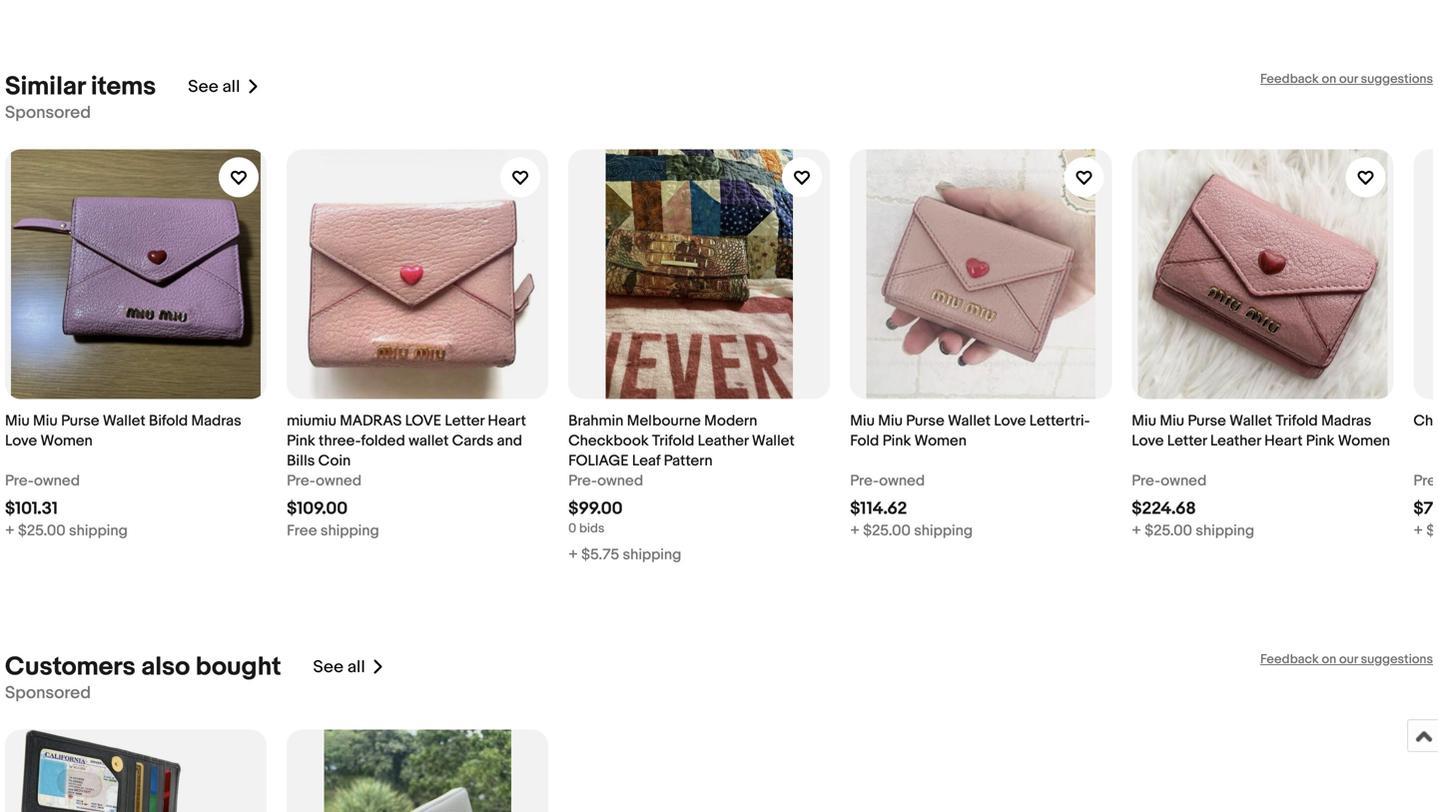 Task type: vqa. For each thing, say whether or not it's contained in the screenshot.


Task type: describe. For each thing, give the bounding box(es) containing it.
sponsored for customers
[[5, 683, 91, 704]]

women inside miu miu purse wallet love lettertri- fold pink women
[[915, 432, 967, 450]]

shipping inside miumiu madras love letter heart pink three-folded wallet cards and bills coin pre-owned $109.00 free shipping
[[321, 522, 379, 540]]

leather inside brahmin melbourne modern checkbook trifold leather wallet foliage leaf pattern pre-owned $99.00 0 bids + $5.75 shipping
[[698, 432, 749, 450]]

on for customers also bought
[[1322, 652, 1337, 667]]

letter inside 'miu miu purse wallet trifold madras love letter leather heart pink women'
[[1168, 432, 1207, 450]]

$77 text field
[[1414, 499, 1439, 519]]

owned for $224.68
[[1161, 472, 1207, 490]]

pre- inside miumiu madras love letter heart pink three-folded wallet cards and bills coin pre-owned $109.00 free shipping
[[287, 472, 316, 490]]

+ for $224.68
[[1132, 522, 1142, 540]]

pre-owned $224.68 + $25.00 shipping
[[1132, 472, 1255, 540]]

pink inside miumiu madras love letter heart pink three-folded wallet cards and bills coin pre-owned $109.00 free shipping
[[287, 432, 315, 450]]

chlo
[[1414, 412, 1439, 430]]

melbourne
[[627, 412, 701, 430]]

checkbook
[[569, 432, 649, 450]]

pre- inside brahmin melbourne modern checkbook trifold leather wallet foliage leaf pattern pre-owned $99.00 0 bids + $5.75 shipping
[[569, 472, 598, 490]]

0 bids text field
[[569, 521, 605, 536]]

$114.62
[[850, 499, 907, 519]]

customers also bought
[[5, 652, 281, 683]]

our for similar items
[[1340, 71, 1359, 87]]

lettertri-
[[1030, 412, 1091, 430]]

pre-owned text field for $224.68
[[1132, 471, 1207, 491]]

pattern
[[664, 452, 713, 470]]

miu miu purse wallet trifold madras love letter leather heart pink women
[[1132, 412, 1391, 450]]

brahmin
[[569, 412, 624, 430]]

sponsored for similar
[[5, 102, 91, 123]]

See all text field
[[313, 657, 365, 678]]

Pre- text field
[[1414, 471, 1439, 491]]

trifold for brahmin melbourne modern checkbook trifold leather wallet foliage leaf pattern pre-owned $99.00 0 bids + $5.75 shipping
[[652, 432, 695, 450]]

feedback on our suggestions for customers also bought
[[1261, 652, 1434, 667]]

leaf
[[632, 452, 661, 470]]

$77
[[1414, 499, 1439, 519]]

wallet inside brahmin melbourne modern checkbook trifold leather wallet foliage leaf pattern pre-owned $99.00 0 bids + $5.75 shipping
[[752, 432, 795, 450]]

pre-owned $114.62 + $25.00 shipping
[[850, 472, 973, 540]]

$109.00 text field
[[287, 499, 348, 519]]

miu miu purse wallet love lettertri- fold pink women
[[850, 412, 1091, 450]]

see all for customers also bought
[[313, 657, 365, 678]]

5 miu from the left
[[1132, 412, 1157, 430]]

+ $5.75 shipping text field
[[569, 545, 682, 565]]

pre-owned text field for $101.31
[[5, 471, 80, 491]]

suggestions for similar items
[[1361, 71, 1434, 87]]

heart inside 'miu miu purse wallet trifold madras love letter leather heart pink women'
[[1265, 432, 1303, 450]]

letter inside miumiu madras love letter heart pink three-folded wallet cards and bills coin pre-owned $109.00 free shipping
[[445, 412, 485, 430]]

purse for $114.62
[[907, 412, 945, 430]]

cards
[[452, 432, 494, 450]]

pre- $77 + $5
[[1414, 472, 1439, 540]]

+ inside pre- $77 + $5
[[1414, 522, 1424, 540]]

brahmin melbourne modern checkbook trifold leather wallet foliage leaf pattern pre-owned $99.00 0 bids + $5.75 shipping
[[569, 412, 795, 564]]

see all for similar items
[[188, 76, 240, 97]]

$109.00
[[287, 499, 348, 519]]

women inside 'miu miu purse wallet trifold madras love letter leather heart pink women'
[[1339, 432, 1391, 450]]

feedback on our suggestions for similar items
[[1261, 71, 1434, 87]]

+ for $114.62
[[850, 522, 860, 540]]

shipping for $101.31
[[69, 522, 128, 540]]

$99.00 text field
[[569, 499, 623, 519]]

on for similar items
[[1322, 71, 1337, 87]]

shipping for $114.62
[[914, 522, 973, 540]]

feedback on our suggestions link for similar items
[[1261, 71, 1434, 87]]

6 miu from the left
[[1160, 412, 1185, 430]]

$114.62 text field
[[850, 499, 907, 519]]

three-
[[319, 432, 361, 450]]

love inside miu miu purse wallet love lettertri- fold pink women
[[994, 412, 1027, 430]]

heart inside miumiu madras love letter heart pink three-folded wallet cards and bills coin pre-owned $109.00 free shipping
[[488, 412, 526, 430]]

see for customers also bought
[[313, 657, 344, 678]]

leather inside 'miu miu purse wallet trifold madras love letter leather heart pink women'
[[1211, 432, 1262, 450]]

owned inside brahmin melbourne modern checkbook trifold leather wallet foliage leaf pattern pre-owned $99.00 0 bids + $5.75 shipping
[[598, 472, 644, 490]]

purse for $224.68
[[1188, 412, 1227, 430]]

pink inside 'miu miu purse wallet trifold madras love letter leather heart pink women'
[[1307, 432, 1335, 450]]

$224.68 text field
[[1132, 499, 1197, 519]]

+ $25.00 shipping text field for $114.62
[[850, 521, 973, 541]]

$99.00
[[569, 499, 623, 519]]

trifold for miu miu purse wallet trifold madras love letter leather heart pink women
[[1276, 412, 1319, 430]]

fold
[[850, 432, 880, 450]]

$101.31 text field
[[5, 499, 58, 519]]

owned for $101.31
[[34, 472, 80, 490]]

pre-owned $101.31 + $25.00 shipping
[[5, 472, 128, 540]]

bifold
[[149, 412, 188, 430]]

pink inside miu miu purse wallet love lettertri- fold pink women
[[883, 432, 912, 450]]



Task type: locate. For each thing, give the bounding box(es) containing it.
0 horizontal spatial see all
[[188, 76, 240, 97]]

2 feedback from the top
[[1261, 652, 1319, 667]]

pre-
[[5, 472, 34, 490], [287, 472, 316, 490], [569, 472, 598, 490], [850, 472, 879, 490], [1132, 472, 1161, 490], [1414, 472, 1439, 490]]

love for $224.68
[[1132, 432, 1164, 450]]

$25.00 for $101.31
[[18, 522, 66, 540]]

1 horizontal spatial purse
[[907, 412, 945, 430]]

purse inside 'miu miu purse wallet trifold madras love letter leather heart pink women'
[[1188, 412, 1227, 430]]

shipping inside pre-owned $101.31 + $25.00 shipping
[[69, 522, 128, 540]]

$25.00 inside "pre-owned $224.68 + $25.00 shipping"
[[1145, 522, 1193, 540]]

$25.00 for $114.62
[[863, 522, 911, 540]]

1 vertical spatial feedback
[[1261, 652, 1319, 667]]

+ down $114.62 'text box'
[[850, 522, 860, 540]]

2 suggestions from the top
[[1361, 652, 1434, 667]]

0 vertical spatial letter
[[445, 412, 485, 430]]

pre-owned text field up $101.31
[[5, 471, 80, 491]]

0 horizontal spatial trifold
[[652, 432, 695, 450]]

wallet for $101.31
[[103, 412, 146, 430]]

0 horizontal spatial love
[[5, 432, 37, 450]]

items
[[91, 71, 156, 102]]

pre- for $114.62
[[850, 472, 879, 490]]

shipping for $224.68
[[1196, 522, 1255, 540]]

3 + $25.00 shipping text field from the left
[[1132, 521, 1255, 541]]

1 sponsored from the top
[[5, 102, 91, 123]]

1 our from the top
[[1340, 71, 1359, 87]]

1 vertical spatial feedback on our suggestions
[[1261, 652, 1434, 667]]

bought
[[196, 652, 281, 683]]

+ inside "pre-owned $224.68 + $25.00 shipping"
[[1132, 522, 1142, 540]]

feedback
[[1261, 71, 1319, 87], [1261, 652, 1319, 667]]

purse up pre-owned $114.62 + $25.00 shipping
[[907, 412, 945, 430]]

our for customers also bought
[[1340, 652, 1359, 667]]

2 madras from the left
[[1322, 412, 1372, 430]]

+ left $5
[[1414, 522, 1424, 540]]

1 pre- from the left
[[5, 472, 34, 490]]

2 owned from the left
[[316, 472, 362, 490]]

pre-owned text field for $109.00
[[287, 471, 362, 491]]

3 women from the left
[[1339, 432, 1391, 450]]

0 vertical spatial sponsored text field
[[5, 102, 91, 123]]

wallet inside miu miu purse wallet love lettertri- fold pink women
[[948, 412, 991, 430]]

$25.00 inside pre-owned $101.31 + $25.00 shipping
[[18, 522, 66, 540]]

+ for $101.31
[[5, 522, 15, 540]]

2 feedback on our suggestions from the top
[[1261, 652, 1434, 667]]

+ $25.00 shipping text field for $224.68
[[1132, 521, 1255, 541]]

1 leather from the left
[[698, 432, 749, 450]]

1 vertical spatial suggestions
[[1361, 652, 1434, 667]]

1 owned from the left
[[34, 472, 80, 490]]

1 suggestions from the top
[[1361, 71, 1434, 87]]

heart
[[488, 412, 526, 430], [1265, 432, 1303, 450]]

1 horizontal spatial pre-owned text field
[[287, 471, 362, 491]]

1 vertical spatial on
[[1322, 652, 1337, 667]]

pre-owned text field up $224.68 text field on the bottom right
[[1132, 471, 1207, 491]]

miu
[[5, 412, 30, 430], [33, 412, 58, 430], [850, 412, 875, 430], [879, 412, 903, 430], [1132, 412, 1157, 430], [1160, 412, 1185, 430]]

0 vertical spatial trifold
[[1276, 412, 1319, 430]]

love left lettertri-
[[994, 412, 1027, 430]]

sponsored text field for similar
[[5, 102, 91, 123]]

$25.00 for $224.68
[[1145, 522, 1193, 540]]

6 pre- from the left
[[1414, 472, 1439, 490]]

1 miu from the left
[[5, 412, 30, 430]]

1 vertical spatial trifold
[[652, 432, 695, 450]]

4 miu from the left
[[879, 412, 903, 430]]

2 leather from the left
[[1211, 432, 1262, 450]]

1 horizontal spatial letter
[[1168, 432, 1207, 450]]

0 horizontal spatial purse
[[61, 412, 99, 430]]

Pre-owned text field
[[850, 471, 925, 491], [1132, 471, 1207, 491]]

madras inside 'miu miu purse wallet trifold madras love letter leather heart pink women'
[[1322, 412, 1372, 430]]

owned for $114.62
[[879, 472, 925, 490]]

pre-owned text field for $99.00
[[569, 471, 644, 491]]

$25.00 down $114.62 'text box'
[[863, 522, 911, 540]]

feedback on our suggestions link for customers also bought
[[1261, 652, 1434, 667]]

0 horizontal spatial women
[[40, 432, 93, 450]]

madras for $101.31
[[191, 412, 242, 430]]

2 horizontal spatial purse
[[1188, 412, 1227, 430]]

leather up "pre-owned $224.68 + $25.00 shipping"
[[1211, 432, 1262, 450]]

love inside miu miu purse wallet bifold madras love women
[[5, 432, 37, 450]]

2 horizontal spatial pre-owned text field
[[569, 471, 644, 491]]

0 vertical spatial feedback on our suggestions link
[[1261, 71, 1434, 87]]

see right bought on the bottom of the page
[[313, 657, 344, 678]]

our
[[1340, 71, 1359, 87], [1340, 652, 1359, 667]]

0 vertical spatial our
[[1340, 71, 1359, 87]]

feedback for customers also bought
[[1261, 652, 1319, 667]]

0 vertical spatial feedback on our suggestions
[[1261, 71, 1434, 87]]

$5.75
[[582, 546, 620, 564]]

0 vertical spatial on
[[1322, 71, 1337, 87]]

shipping inside pre-owned $114.62 + $25.00 shipping
[[914, 522, 973, 540]]

madras
[[340, 412, 402, 430]]

+ $25.00 shipping text field
[[5, 521, 128, 541], [850, 521, 973, 541], [1132, 521, 1255, 541]]

2 feedback on our suggestions link from the top
[[1261, 652, 1434, 667]]

wallet
[[103, 412, 146, 430], [948, 412, 991, 430], [1230, 412, 1273, 430], [752, 432, 795, 450]]

owned inside "pre-owned $224.68 + $25.00 shipping"
[[1161, 472, 1207, 490]]

1 $25.00 from the left
[[18, 522, 66, 540]]

2 $25.00 from the left
[[863, 522, 911, 540]]

shipping
[[69, 522, 128, 540], [321, 522, 379, 540], [914, 522, 973, 540], [1196, 522, 1255, 540], [623, 546, 682, 564]]

1 vertical spatial see all
[[313, 657, 365, 678]]

love up $101.31
[[5, 432, 37, 450]]

pre- inside "pre-owned $224.68 + $25.00 shipping"
[[1132, 472, 1161, 490]]

letter up "pre-owned $224.68 + $25.00 shipping"
[[1168, 432, 1207, 450]]

pre- inside pre-owned $114.62 + $25.00 shipping
[[850, 472, 879, 490]]

modern
[[705, 412, 758, 430]]

1 horizontal spatial pink
[[883, 432, 912, 450]]

feedback on our suggestions link
[[1261, 71, 1434, 87], [1261, 652, 1434, 667]]

see all link
[[188, 71, 260, 102], [313, 652, 385, 683]]

2 horizontal spatial $25.00
[[1145, 522, 1193, 540]]

bids
[[580, 521, 605, 536]]

1 horizontal spatial + $25.00 shipping text field
[[850, 521, 973, 541]]

1 horizontal spatial $25.00
[[863, 522, 911, 540]]

0 vertical spatial sponsored
[[5, 102, 91, 123]]

purse
[[61, 412, 99, 430], [907, 412, 945, 430], [1188, 412, 1227, 430]]

madras right bifold
[[191, 412, 242, 430]]

$25.00 down $224.68 text field on the bottom right
[[1145, 522, 1193, 540]]

pre- for $101.31
[[5, 472, 34, 490]]

1 horizontal spatial love
[[994, 412, 1027, 430]]

2 sponsored from the top
[[5, 683, 91, 704]]

1 horizontal spatial see
[[313, 657, 344, 678]]

2 women from the left
[[915, 432, 967, 450]]

foliage
[[569, 452, 629, 470]]

1 on from the top
[[1322, 71, 1337, 87]]

1 horizontal spatial women
[[915, 432, 967, 450]]

4 owned from the left
[[879, 472, 925, 490]]

2 pre- from the left
[[287, 472, 316, 490]]

1 sponsored text field from the top
[[5, 102, 91, 123]]

pre- inside pre-owned $101.31 + $25.00 shipping
[[5, 472, 34, 490]]

$224.68
[[1132, 499, 1197, 519]]

5 pre- from the left
[[1132, 472, 1161, 490]]

see all
[[188, 76, 240, 97], [313, 657, 365, 678]]

similar items
[[5, 71, 156, 102]]

pre- up $101.31
[[5, 472, 34, 490]]

women inside miu miu purse wallet bifold madras love women
[[40, 432, 93, 450]]

1 women from the left
[[40, 432, 93, 450]]

coin
[[318, 452, 351, 470]]

1 vertical spatial see all link
[[313, 652, 385, 683]]

owned up $224.68 text field on the bottom right
[[1161, 472, 1207, 490]]

madras
[[191, 412, 242, 430], [1322, 412, 1372, 430]]

1 vertical spatial sponsored text field
[[5, 683, 91, 704]]

letter up the cards
[[445, 412, 485, 430]]

owned up $114.62 'text box'
[[879, 472, 925, 490]]

1 horizontal spatial madras
[[1322, 412, 1372, 430]]

Sponsored text field
[[5, 102, 91, 123], [5, 683, 91, 704]]

pre-owned text field up $114.62
[[850, 471, 925, 491]]

purse up "pre-owned $224.68 + $25.00 shipping"
[[1188, 412, 1227, 430]]

owned
[[34, 472, 80, 490], [316, 472, 362, 490], [598, 472, 644, 490], [879, 472, 925, 490], [1161, 472, 1207, 490]]

pre- for $224.68
[[1132, 472, 1161, 490]]

2 our from the top
[[1340, 652, 1359, 667]]

love up $224.68 text field on the bottom right
[[1132, 432, 1164, 450]]

madras left 'chlo'
[[1322, 412, 1372, 430]]

$25.00
[[18, 522, 66, 540], [863, 522, 911, 540], [1145, 522, 1193, 540]]

+ $25.00 shipping text field down $114.62 'text box'
[[850, 521, 973, 541]]

love for $101.31
[[5, 432, 37, 450]]

sponsored text field for customers
[[5, 683, 91, 704]]

+ down $224.68 text field on the bottom right
[[1132, 522, 1142, 540]]

1 feedback on our suggestions from the top
[[1261, 71, 1434, 87]]

letter
[[445, 412, 485, 430], [1168, 432, 1207, 450]]

5 owned from the left
[[1161, 472, 1207, 490]]

0 horizontal spatial madras
[[191, 412, 242, 430]]

0 horizontal spatial heart
[[488, 412, 526, 430]]

1 vertical spatial see
[[313, 657, 344, 678]]

+ inside pre-owned $101.31 + $25.00 shipping
[[5, 522, 15, 540]]

customers
[[5, 652, 136, 683]]

0 horizontal spatial pink
[[287, 432, 315, 450]]

+ $25.00 shipping text field down $224.68
[[1132, 521, 1255, 541]]

+ inside pre-owned $114.62 + $25.00 shipping
[[850, 522, 860, 540]]

3 miu from the left
[[850, 412, 875, 430]]

1 vertical spatial sponsored
[[5, 683, 91, 704]]

1 horizontal spatial all
[[348, 657, 365, 678]]

pre- down foliage
[[569, 472, 598, 490]]

pre- for $77
[[1414, 472, 1439, 490]]

love
[[994, 412, 1027, 430], [5, 432, 37, 450], [1132, 432, 1164, 450]]

0 vertical spatial see all link
[[188, 71, 260, 102]]

owned inside miumiu madras love letter heart pink three-folded wallet cards and bills coin pre-owned $109.00 free shipping
[[316, 472, 362, 490]]

1 horizontal spatial pre-owned text field
[[1132, 471, 1207, 491]]

2 horizontal spatial + $25.00 shipping text field
[[1132, 521, 1255, 541]]

+ down 0
[[569, 546, 578, 564]]

2 sponsored text field from the top
[[5, 683, 91, 704]]

pre- up $77
[[1414, 472, 1439, 490]]

purse up pre-owned $101.31 + $25.00 shipping
[[61, 412, 99, 430]]

1 feedback on our suggestions link from the top
[[1261, 71, 1434, 87]]

pre-owned text field down foliage
[[569, 471, 644, 491]]

+ $25.00 shipping text field for $101.31
[[5, 521, 128, 541]]

$101.31
[[5, 499, 58, 519]]

see all link for similar items
[[188, 71, 260, 102]]

women
[[40, 432, 93, 450], [915, 432, 967, 450], [1339, 432, 1391, 450]]

2 on from the top
[[1322, 652, 1337, 667]]

1 horizontal spatial heart
[[1265, 432, 1303, 450]]

1 horizontal spatial see all
[[313, 657, 365, 678]]

owned inside pre-owned $101.31 + $25.00 shipping
[[34, 472, 80, 490]]

pre- up $114.62 'text box'
[[850, 472, 879, 490]]

3 pre-owned text field from the left
[[569, 471, 644, 491]]

See all text field
[[188, 76, 240, 97]]

trifold
[[1276, 412, 1319, 430], [652, 432, 695, 450]]

2 pre-owned text field from the left
[[287, 471, 362, 491]]

0 vertical spatial see all
[[188, 76, 240, 97]]

0 horizontal spatial pre-owned text field
[[5, 471, 80, 491]]

0 vertical spatial see
[[188, 76, 219, 97]]

shipping inside "pre-owned $224.68 + $25.00 shipping"
[[1196, 522, 1255, 540]]

owned down foliage
[[598, 472, 644, 490]]

$25.00 inside pre-owned $114.62 + $25.00 shipping
[[863, 522, 911, 540]]

pre- up $224.68 text field on the bottom right
[[1132, 472, 1161, 490]]

1 horizontal spatial leather
[[1211, 432, 1262, 450]]

3 pre- from the left
[[569, 472, 598, 490]]

owned down 'coin'
[[316, 472, 362, 490]]

on
[[1322, 71, 1337, 87], [1322, 652, 1337, 667]]

pre-owned text field down 'coin'
[[287, 471, 362, 491]]

0 vertical spatial all
[[222, 76, 240, 97]]

Free shipping text field
[[287, 521, 379, 541]]

1 vertical spatial heart
[[1265, 432, 1303, 450]]

3 purse from the left
[[1188, 412, 1227, 430]]

1 horizontal spatial see all link
[[313, 652, 385, 683]]

1 pre-owned text field from the left
[[5, 471, 80, 491]]

1 vertical spatial our
[[1340, 652, 1359, 667]]

3 owned from the left
[[598, 472, 644, 490]]

leather down modern
[[698, 432, 749, 450]]

+
[[5, 522, 15, 540], [850, 522, 860, 540], [1132, 522, 1142, 540], [1414, 522, 1424, 540], [569, 546, 578, 564]]

owned up $101.31 "text field"
[[34, 472, 80, 490]]

pink
[[287, 432, 315, 450], [883, 432, 912, 450], [1307, 432, 1335, 450]]

0 vertical spatial feedback
[[1261, 71, 1319, 87]]

0 horizontal spatial + $25.00 shipping text field
[[5, 521, 128, 541]]

all for customers also bought
[[348, 657, 365, 678]]

also
[[141, 652, 190, 683]]

trifold inside brahmin melbourne modern checkbook trifold leather wallet foliage leaf pattern pre-owned $99.00 0 bids + $5.75 shipping
[[652, 432, 695, 450]]

feedback on our suggestions
[[1261, 71, 1434, 87], [1261, 652, 1434, 667]]

similar
[[5, 71, 85, 102]]

2 miu from the left
[[33, 412, 58, 430]]

0
[[569, 521, 577, 536]]

miu miu purse wallet bifold madras love women
[[5, 412, 242, 450]]

bills
[[287, 452, 315, 470]]

0 horizontal spatial $25.00
[[18, 522, 66, 540]]

see
[[188, 76, 219, 97], [313, 657, 344, 678]]

see for similar items
[[188, 76, 219, 97]]

0 vertical spatial heart
[[488, 412, 526, 430]]

1 pre-owned text field from the left
[[850, 471, 925, 491]]

all for similar items
[[222, 76, 240, 97]]

1 feedback from the top
[[1261, 71, 1319, 87]]

feedback for similar items
[[1261, 71, 1319, 87]]

$25.00 down $101.31
[[18, 522, 66, 540]]

2 pink from the left
[[883, 432, 912, 450]]

wallet
[[409, 432, 449, 450]]

all
[[222, 76, 240, 97], [348, 657, 365, 678]]

2 purse from the left
[[907, 412, 945, 430]]

purse inside miu miu purse wallet bifold madras love women
[[61, 412, 99, 430]]

free
[[287, 522, 317, 540]]

0 horizontal spatial see
[[188, 76, 219, 97]]

sponsored
[[5, 102, 91, 123], [5, 683, 91, 704]]

Pre-owned text field
[[5, 471, 80, 491], [287, 471, 362, 491], [569, 471, 644, 491]]

and
[[497, 432, 523, 450]]

0 horizontal spatial see all link
[[188, 71, 260, 102]]

leather
[[698, 432, 749, 450], [1211, 432, 1262, 450]]

madras inside miu miu purse wallet bifold madras love women
[[191, 412, 242, 430]]

pre- down bills
[[287, 472, 316, 490]]

1 vertical spatial letter
[[1168, 432, 1207, 450]]

4 pre- from the left
[[850, 472, 879, 490]]

+ down $101.31
[[5, 522, 15, 540]]

folded
[[361, 432, 405, 450]]

miumiu madras love letter heart pink three-folded wallet cards and bills coin pre-owned $109.00 free shipping
[[287, 412, 526, 540]]

1 purse from the left
[[61, 412, 99, 430]]

love
[[405, 412, 442, 430]]

1 vertical spatial all
[[348, 657, 365, 678]]

pre-owned text field for $114.62
[[850, 471, 925, 491]]

0 vertical spatial suggestions
[[1361, 71, 1434, 87]]

1 pink from the left
[[287, 432, 315, 450]]

madras for $224.68
[[1322, 412, 1372, 430]]

3 pink from the left
[[1307, 432, 1335, 450]]

wallet for $114.62
[[948, 412, 991, 430]]

purse for $101.31
[[61, 412, 99, 430]]

wallet inside 'miu miu purse wallet trifold madras love letter leather heart pink women'
[[1230, 412, 1273, 430]]

2 pre-owned text field from the left
[[1132, 471, 1207, 491]]

1 + $25.00 shipping text field from the left
[[5, 521, 128, 541]]

+ $25.00 shipping text field down $101.31 "text field"
[[5, 521, 128, 541]]

1 madras from the left
[[191, 412, 242, 430]]

wallet inside miu miu purse wallet bifold madras love women
[[103, 412, 146, 430]]

purse inside miu miu purse wallet love lettertri- fold pink women
[[907, 412, 945, 430]]

2 horizontal spatial women
[[1339, 432, 1391, 450]]

miumiu
[[287, 412, 337, 430]]

trifold inside 'miu miu purse wallet trifold madras love letter leather heart pink women'
[[1276, 412, 1319, 430]]

1 vertical spatial feedback on our suggestions link
[[1261, 652, 1434, 667]]

+ $5 text field
[[1414, 521, 1439, 541]]

see all link for customers also bought
[[313, 652, 385, 683]]

3 $25.00 from the left
[[1145, 522, 1193, 540]]

1 horizontal spatial trifold
[[1276, 412, 1319, 430]]

shipping inside brahmin melbourne modern checkbook trifold leather wallet foliage leaf pattern pre-owned $99.00 0 bids + $5.75 shipping
[[623, 546, 682, 564]]

0 horizontal spatial leather
[[698, 432, 749, 450]]

0 horizontal spatial all
[[222, 76, 240, 97]]

suggestions
[[1361, 71, 1434, 87], [1361, 652, 1434, 667]]

see right items on the left of the page
[[188, 76, 219, 97]]

suggestions for customers also bought
[[1361, 652, 1434, 667]]

owned inside pre-owned $114.62 + $25.00 shipping
[[879, 472, 925, 490]]

0 horizontal spatial pre-owned text field
[[850, 471, 925, 491]]

love inside 'miu miu purse wallet trifold madras love letter leather heart pink women'
[[1132, 432, 1164, 450]]

+ inside brahmin melbourne modern checkbook trifold leather wallet foliage leaf pattern pre-owned $99.00 0 bids + $5.75 shipping
[[569, 546, 578, 564]]

wallet for $224.68
[[1230, 412, 1273, 430]]

2 horizontal spatial love
[[1132, 432, 1164, 450]]

2 horizontal spatial pink
[[1307, 432, 1335, 450]]

0 horizontal spatial letter
[[445, 412, 485, 430]]

2 + $25.00 shipping text field from the left
[[850, 521, 973, 541]]

$5
[[1427, 522, 1439, 540]]



